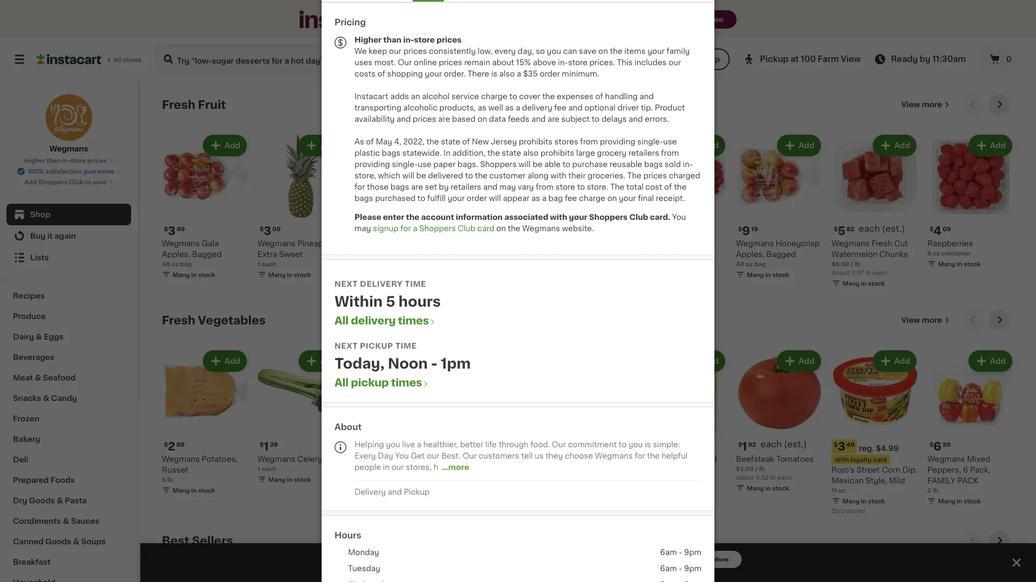Task type: vqa. For each thing, say whether or not it's contained in the screenshot.
98 within the $ 95 98
no



Task type: locate. For each thing, give the bounding box(es) containing it.
12
[[640, 250, 647, 256]]

0 horizontal spatial container
[[657, 250, 686, 256]]

goods for canned
[[45, 539, 71, 546]]

& inside 'link'
[[36, 334, 42, 341]]

card down $4.99
[[873, 457, 887, 463]]

instacart logo image
[[37, 53, 101, 66]]

1 horizontal spatial for
[[400, 225, 411, 232]]

$4.99
[[876, 445, 899, 452]]

(est.) down please enter the account information associated with your shoppers club card.
[[497, 225, 520, 233]]

1 horizontal spatial apples
[[449, 251, 475, 258]]

are inside as of may 4, 2022, the state of new jersey prohibits stores from providing single-use plastic bags statewide. in addition, the state also prohibits large grocery retailers from providing single-use paper bags. shoppers will be able to purchase reusable bags sold in- store, which will be delivered to the customer along with their groceries. the prices charged for those bags are set by retailers and may vary from store to store. the total cost of the bags purchased to fulfill your order will appear as a bag fee charge on your final receipt.
[[411, 183, 423, 191]]

$ down account
[[451, 226, 455, 232]]

$ left the 19
[[738, 226, 742, 232]]

/ inside sweet onions $2.29 / lb about 0.82 lb each
[[372, 466, 375, 472]]

(zucchini)
[[545, 466, 583, 474]]

purchased
[[375, 195, 416, 202]]

pickup
[[360, 342, 393, 350], [351, 378, 389, 388]]

oz inside wegmans shredded iceberg lettuce 10 oz bag
[[649, 477, 656, 483]]

1 vertical spatial fee
[[565, 195, 577, 202]]

1 vertical spatial honeycrisp
[[353, 251, 397, 258]]

consistently
[[429, 47, 476, 55]]

(est.) for wegmans organic honeycrisp apples
[[402, 225, 425, 233]]

stock down wegmans honeycrisp apples, bagged 48 oz bag
[[772, 272, 789, 278]]

0 vertical spatial our
[[398, 59, 412, 66]]

wegmans inside wegmans pineapple, extra sweet 1 each
[[258, 240, 295, 247]]

2 apples from the left
[[399, 251, 426, 258]]

a left $35
[[517, 70, 521, 77]]

0 horizontal spatial you
[[395, 453, 409, 460]]

well
[[488, 104, 503, 111]]

also up along
[[523, 149, 539, 157]]

0 horizontal spatial 79
[[464, 442, 471, 448]]

fresh for 1
[[162, 315, 195, 326]]

meat & seafood link
[[6, 368, 131, 389]]

oz inside raspberries 6 oz container
[[933, 250, 940, 256]]

1 view more from the top
[[902, 101, 942, 108]]

apples for 2
[[399, 251, 426, 258]]

card
[[477, 225, 494, 232], [873, 457, 887, 463]]

- for tuesday
[[679, 566, 682, 573]]

1 apples from the left
[[449, 251, 475, 258]]

add button for wegmans gala apples, bagged
[[204, 136, 246, 155]]

prices down alcoholic
[[413, 115, 436, 123]]

as down vary
[[531, 195, 540, 202]]

0 vertical spatial higher
[[355, 36, 382, 43]]

3 tab from the left
[[538, 0, 623, 2]]

tab
[[413, 0, 444, 2], [444, 0, 538, 2], [538, 0, 623, 2]]

bakery link
[[6, 430, 131, 450]]

view for reg. $4.99
[[902, 317, 920, 324]]

delivery for times
[[351, 316, 396, 326]]

add for wegmans pineapple, extra sweet
[[320, 142, 336, 149]]

in down wegmans gala apples, bagged 48 oz bag
[[191, 272, 197, 278]]

wegmans for wegmans organic honeycrisp apples
[[353, 240, 391, 247]]

0 horizontal spatial 2
[[168, 441, 175, 453]]

mixed
[[967, 456, 990, 463]]

many in stock down 0.67
[[843, 281, 885, 286]]

monday
[[348, 549, 379, 557]]

1 bagged from the left
[[192, 251, 222, 258]]

of down most.
[[378, 70, 385, 77]]

a
[[517, 70, 521, 77], [516, 104, 520, 111], [542, 195, 547, 202], [413, 225, 417, 232], [417, 441, 421, 449]]

fruit
[[198, 99, 226, 110]]

of up the optional
[[595, 93, 603, 100]]

2 view more button from the top
[[897, 310, 954, 331]]

$ inside $ 3 49 reg. $4.99 with loyalty card rojo's street corn dip, mexican style, mild 11 oz
[[834, 442, 838, 448]]

/ down beefsteak
[[755, 466, 758, 472]]

all inside all pickup times 
[[335, 378, 349, 388]]

prices up online
[[404, 47, 427, 55]]

apples down $2.13 each (estimated) element
[[399, 251, 426, 258]]

fulfill
[[427, 195, 446, 202]]

errors.
[[645, 115, 669, 123]]

1 vertical spatial 0
[[551, 441, 559, 453]]

1 horizontal spatial sweet
[[353, 456, 377, 463]]

0 horizontal spatial our
[[398, 59, 412, 66]]

0 horizontal spatial save
[[93, 179, 107, 185]]

as inside as of may 4, 2022, the state of new jersey prohibits stores from providing single-use plastic bags statewide. in addition, the state also prohibits large grocery retailers from providing single-use paper bags. shoppers will be able to purchase reusable bags sold in- store, which will be delivered to the customer along with their groceries. the prices charged for those bags are set by retailers and may vary from store to store. the total cost of the bags purchased to fulfill your order will appear as a bag fee charge on your final receipt.
[[531, 195, 540, 202]]

so
[[536, 47, 545, 55]]

lb down family
[[933, 488, 938, 494]]

& for snacks
[[43, 395, 49, 403]]

1 6am - 9pm from the top
[[660, 549, 702, 557]]

product group containing 5
[[832, 133, 919, 290]]

0 vertical spatial higher than in-store prices
[[355, 36, 462, 43]]

and inside as of may 4, 2022, the state of new jersey prohibits stores from providing single-use plastic bags statewide. in addition, the state also prohibits large grocery retailers from providing single-use paper bags. shoppers will be able to purchase reusable bags sold in- store, which will be delivered to the customer along with their groceries. the prices charged for those bags are set by retailers and may vary from store to store. the total cost of the bags purchased to fulfill your order will appear as a bag fee charge on your final receipt.
[[483, 183, 498, 191]]

add button for wegmans pineapple, extra sweet
[[300, 136, 341, 155]]

84
[[560, 442, 568, 448]]

product group containing 9
[[736, 133, 823, 281]]

0 vertical spatial view more button
[[897, 94, 954, 115]]

signup
[[373, 225, 399, 232]]

pickup inside popup button
[[760, 55, 789, 63]]

to right $10.00
[[645, 556, 655, 565]]

0 horizontal spatial sweet
[[279, 251, 303, 258]]

may down please in the left of the page
[[355, 225, 371, 232]]

0 horizontal spatial $ 3 49
[[164, 225, 185, 237]]

1 horizontal spatial the
[[627, 172, 642, 179]]

2 6am from the top
[[660, 566, 677, 573]]

a inside instacart adds an alcohol service charge to cover the expenses of handling and transporting alcoholic products, as well as a delivery fee and optional driver tip. product availability and prices are based on data feeds and are subject to delays and errors.
[[516, 104, 520, 111]]

add for wegmans gala apples, bagged
[[225, 142, 240, 149]]

each (est.) inside "$5.82 each (estimated)" element
[[859, 225, 905, 233]]

2 tab from the left
[[444, 0, 538, 2]]

0 horizontal spatial card
[[477, 225, 494, 232]]

79
[[464, 442, 471, 448], [653, 442, 660, 448]]

09 for 3
[[272, 226, 281, 232]]

0 inside button
[[1006, 56, 1012, 63]]

many up sponsored badge image
[[843, 499, 860, 504]]

dairy
[[13, 334, 34, 341]]

with down able
[[551, 172, 567, 179]]

1 inside wegmans pineapple, extra sweet 1 each
[[258, 261, 260, 267]]

2 item carousel region from the top
[[162, 310, 1015, 522]]

get
[[411, 453, 425, 460]]

5 left 82
[[838, 225, 845, 237]]

1 vertical spatial next
[[335, 342, 358, 350]]

$5.82 each (estimated) element
[[832, 224, 919, 238]]

bee
[[513, 240, 528, 247]]

bagged for 3
[[192, 251, 222, 258]]

all right instacart logo
[[113, 57, 121, 63]]

(est.) inside $1.92 each (estimated) element
[[784, 441, 807, 449]]

wegmans for wegmans potatoes, russet 5 lb
[[162, 456, 200, 463]]

higher up we on the top left
[[355, 36, 382, 43]]

49 for 1 each
[[559, 226, 568, 232]]

pickup for next
[[360, 342, 393, 350]]

5 for within
[[386, 295, 395, 309]]

0 vertical spatial pickup
[[360, 342, 393, 350]]

stock down the "wegmans fresh cut watermelon chunks $8.69 / lb about 0.67 lb each"
[[868, 281, 885, 286]]

may
[[499, 183, 516, 191], [355, 225, 371, 232]]

0 vertical spatial all
[[113, 57, 121, 63]]

$ 4 09
[[930, 225, 951, 237]]

2 container from the left
[[941, 250, 971, 256]]

all inside all delivery times 
[[335, 316, 349, 326]]

0 vertical spatial for
[[355, 183, 365, 191]]

1 vertical spatial our
[[552, 441, 566, 449]]

- left 1pm
[[431, 357, 438, 371]]

1 vertical spatial higher
[[25, 158, 45, 164]]

cost
[[645, 183, 662, 191]]

(est.) inside $1.88 each (estimated) 'element'
[[402, 441, 424, 449]]

container inside raspberries 6 oz container
[[941, 250, 971, 256]]

0 vertical spatial fee
[[554, 104, 566, 111]]

with up website.
[[550, 213, 567, 221]]

save inside we keep our prices consistently low, every day, so you can save on the items your family uses most. our online prices remain about 15% above in-store prices. this includes our costs of shopping your order. there is also a $35 order minimum.
[[579, 47, 596, 55]]

49 left reg.
[[846, 442, 855, 448]]

organic for wegmans organic honeycrisp apples
[[393, 240, 423, 247]]

2 for $ 2 89
[[168, 441, 175, 453]]

condiments & sauces
[[13, 518, 100, 526]]

view more button for 4
[[897, 94, 954, 115]]

pickup left at
[[760, 55, 789, 63]]

store
[[414, 36, 435, 43], [568, 59, 588, 66], [70, 158, 86, 164], [556, 183, 575, 191]]

1 vertical spatial view
[[902, 101, 920, 108]]

wegmans inside wegmans gala apples, bagged 48 oz bag
[[162, 240, 200, 247]]

2 vertical spatial all
[[335, 378, 349, 388]]

lb inside green squash (zucchini) $1.99 / lb
[[566, 477, 572, 483]]

than up keep
[[383, 36, 401, 43]]

3 item carousel region from the top
[[162, 531, 1015, 583]]

 for -
[[422, 381, 430, 388]]

please
[[355, 213, 381, 221]]

we
[[355, 47, 367, 55]]

1 09 from the left
[[272, 226, 281, 232]]

our
[[398, 59, 412, 66], [552, 441, 566, 449], [463, 453, 477, 460]]

2 bagged from the left
[[766, 251, 796, 258]]

1 horizontal spatial card
[[873, 457, 887, 463]]

includes
[[635, 59, 667, 66]]

3 up the 1 each
[[551, 225, 558, 237]]

with inside as of may 4, 2022, the state of new jersey prohibits stores from providing single-use plastic bags statewide. in addition, the state also prohibits large grocery retailers from providing single-use paper bags. shoppers will be able to purchase reusable bags sold in- store, which will be delivered to the customer along with their groceries. the prices charged for those bags are set by retailers and may vary from store to store. the total cost of the bags purchased to fulfill your order will appear as a bag fee charge on your final receipt.
[[551, 172, 567, 179]]

each (est.) for beefsteak tomatoes
[[761, 441, 807, 449]]

many in stock down 0.62
[[747, 486, 789, 492]]

time up noon at the left bottom
[[395, 342, 417, 350]]

for inside helping you live a healthier, better life through food.  our commitment to you is simple: every day you get our best.  our customers tell us they choose wegmans for the helpful people in our stores, h
[[635, 453, 645, 460]]

0 horizontal spatial retailers
[[451, 183, 481, 191]]

2 6am - 9pm from the top
[[660, 566, 702, 573]]

goods for dry
[[29, 498, 55, 505]]

each (est.) for wegmans organic honeycrisp apples
[[379, 225, 425, 233]]

pickup for all
[[351, 378, 389, 388]]

1 horizontal spatial 2
[[359, 225, 367, 237]]

pasta
[[65, 498, 87, 505]]

add button for wegmans organic honeycrisp apples
[[395, 136, 437, 155]]

many down russet
[[173, 488, 190, 494]]

tab list
[[322, 0, 715, 2]]

100% satisfaction guarantee button
[[17, 165, 121, 176]]

buy it again
[[30, 233, 76, 240]]

our down better
[[463, 453, 477, 460]]

1 view more button from the top
[[897, 94, 954, 115]]

next up within
[[335, 280, 358, 288]]

helpful
[[662, 453, 688, 460]]

2 vertical spatial for
[[635, 453, 645, 460]]

us
[[535, 453, 544, 460]]

many down raspberries 6 oz container
[[938, 261, 955, 267]]

more for 6
[[922, 317, 942, 324]]

09 for 4
[[943, 226, 951, 232]]

also inside we keep our prices consistently low, every day, so you can save on the items your family uses most. our online prices remain about 15% above in-store prices. this includes our costs of shopping your order. there is also a $35 order minimum.
[[499, 70, 515, 77]]

1 vertical spatial use
[[418, 161, 432, 168]]

$35
[[523, 70, 538, 77]]

to inside button
[[645, 556, 655, 565]]

bagged for 9
[[766, 251, 796, 258]]

to down set
[[417, 195, 425, 202]]

/ down the (zucchini)
[[562, 477, 565, 483]]

main content
[[140, 81, 1036, 583]]

1 horizontal spatial also
[[523, 149, 539, 157]]

2 vertical spatial from
[[536, 183, 554, 191]]

(est.) up squash
[[596, 441, 619, 449]]

a down along
[[542, 195, 547, 202]]

oz inside wegmans gala apples, bagged 48 oz bag
[[172, 261, 179, 267]]

1 6am from the top
[[660, 549, 677, 557]]

wegmans inside wegmans honeycrisp apples, bagged 48 oz bag
[[736, 240, 774, 247]]

48 inside $ 1 48
[[461, 226, 470, 232]]

1 vertical spatial order
[[467, 195, 487, 202]]

2 79 from the left
[[653, 442, 660, 448]]

1 horizontal spatial you
[[672, 213, 686, 221]]

order up information
[[467, 195, 487, 202]]

fee down expenses
[[554, 104, 566, 111]]

1 apples, from the left
[[162, 251, 190, 258]]

48 for 3
[[162, 261, 170, 267]]

low,
[[478, 47, 493, 55]]

2 horizontal spatial you
[[629, 441, 643, 449]]

minimum.
[[562, 70, 599, 77]]

(est.) inside the $1.48 each (estimated) element
[[497, 225, 520, 233]]

0 vertical spatial card
[[477, 225, 494, 232]]

0 vertical spatial club
[[69, 179, 83, 185]]

the right enter
[[406, 213, 419, 221]]

fresh for 2
[[162, 99, 195, 110]]

$2.13 each (estimated) element
[[353, 224, 440, 238]]

1 vertical spatial retailers
[[451, 183, 481, 191]]

sweet inside wegmans pineapple, extra sweet 1 each
[[279, 251, 303, 258]]

apples, inside wegmans gala apples, bagged 48 oz bag
[[162, 251, 190, 258]]

times down noon at the left bottom
[[391, 378, 422, 388]]

add for sweet onions
[[416, 358, 432, 365]]

goods down "condiments & sauces"
[[45, 539, 71, 546]]

delivery for time
[[360, 280, 403, 288]]

0 horizontal spatial use
[[418, 161, 432, 168]]

in down wegmans celery, 24ct 1 each
[[287, 477, 292, 483]]

view for 5
[[902, 101, 920, 108]]

bagged inside wegmans gala apples, bagged 48 oz bag
[[192, 251, 222, 258]]

may inside you may
[[355, 225, 371, 232]]

48 inside wegmans gala apples, bagged 48 oz bag
[[162, 261, 170, 267]]

delivery
[[355, 489, 386, 496]]

(est.) for wegmans sugar bee apples
[[497, 225, 520, 233]]

use down statewide. on the top left of the page
[[418, 161, 432, 168]]

1 tab from the left
[[413, 0, 444, 2]]

0 vertical spatial 6
[[927, 250, 932, 256]]

1 $ 3 49 from the left
[[164, 225, 185, 237]]

is inside we keep our prices consistently low, every day, so you can save on the items your family uses most. our online prices remain about 15% above in-store prices. this includes our costs of shopping your order. there is also a $35 order minimum.
[[491, 70, 497, 77]]

foods
[[51, 477, 75, 485]]

club down final
[[629, 213, 648, 221]]

1 horizontal spatial will
[[489, 195, 501, 202]]

$ 1 39
[[260, 441, 278, 453]]

time for noon
[[395, 342, 417, 350]]

by right ready
[[920, 55, 931, 63]]

1 79 from the left
[[464, 442, 471, 448]]

main content containing fresh fruit
[[140, 81, 1036, 583]]

apples for 1
[[449, 251, 475, 258]]

add for wegmans fresh cut watermelon chunks
[[894, 142, 910, 149]]

1 up wegmans celery, 24ct 1 each
[[264, 441, 269, 453]]

as right well at the left
[[505, 104, 514, 111]]

1 vertical spatial charge
[[579, 195, 605, 202]]

2 39 from the left
[[942, 442, 951, 448]]

0 horizontal spatial bagged
[[192, 251, 222, 258]]

wegmans inside wegmans sugar bee apples
[[449, 240, 487, 247]]

product group containing add
[[640, 133, 727, 258]]

on inside as of may 4, 2022, the state of new jersey prohibits stores from providing single-use plastic bags statewide. in addition, the state also prohibits large grocery retailers from providing single-use paper bags. shoppers will be able to purchase reusable bags sold in- store, which will be delivered to the customer along with their groceries. the prices charged for those bags are set by retailers and may vary from store to store. the total cost of the bags purchased to fulfill your order will appear as a bag fee charge on your final receipt.
[[607, 195, 617, 202]]

pickup inside button
[[693, 56, 720, 63]]

bag inside wegmans shredded iceberg lettuce 10 oz bag
[[657, 477, 669, 483]]

prices inside as of may 4, 2022, the state of new jersey prohibits stores from providing single-use plastic bags statewide. in addition, the state also prohibits large grocery retailers from providing single-use paper bags. shoppers will be able to purchase reusable bags sold in- store, which will be delivered to the customer along with their groceries. the prices charged for those bags are set by retailers and may vary from store to store. the total cost of the bags purchased to fulfill your order will appear as a bag fee charge on your final receipt.
[[643, 172, 667, 179]]

1 vertical spatial may
[[355, 225, 371, 232]]

add button for sweet onions
[[395, 352, 437, 371]]

& left soups
[[73, 539, 79, 546]]

you inside helping you live a healthier, better life through food.  our commitment to you is simple: every day you get our best.  our customers tell us they choose wegmans for the helpful people in our stores, h
[[395, 453, 409, 460]]

& left pasta
[[57, 498, 63, 505]]

0 vertical spatial goods
[[29, 498, 55, 505]]

product group
[[162, 133, 249, 281], [258, 133, 345, 281], [353, 133, 440, 290], [449, 133, 536, 287], [545, 133, 632, 271], [640, 133, 727, 258], [736, 133, 823, 281], [832, 133, 919, 290], [927, 133, 1015, 271], [162, 349, 249, 497], [258, 349, 345, 486], [353, 349, 440, 495], [640, 349, 727, 497], [736, 349, 823, 495], [832, 349, 919, 518], [927, 349, 1015, 508], [258, 570, 345, 583], [640, 570, 727, 583]]

1 next from the top
[[335, 280, 358, 288]]

0 vertical spatial than
[[383, 36, 401, 43]]

6
[[927, 250, 932, 256], [934, 441, 941, 453], [963, 466, 968, 474]]

an
[[411, 93, 420, 100]]

1 vertical spatial item carousel region
[[162, 310, 1015, 522]]

prices
[[437, 36, 462, 43], [404, 47, 427, 55], [439, 59, 462, 66], [413, 115, 436, 123], [87, 158, 107, 164], [643, 172, 667, 179]]

express icon image
[[299, 10, 407, 28]]

store,
[[355, 172, 376, 179]]

pickup down today,
[[351, 378, 389, 388]]

2 vertical spatial fresh
[[162, 315, 195, 326]]

(est.) inside $2.13 each (estimated) element
[[402, 225, 425, 233]]

0 vertical spatial next
[[335, 280, 358, 288]]

0 vertical spatial also
[[499, 70, 515, 77]]

better
[[460, 441, 483, 449]]

ready
[[891, 55, 918, 63]]

79 up iceberg
[[653, 442, 660, 448]]

honeycrisp inside wegmans honeycrisp apples, bagged 48 oz bag
[[776, 240, 820, 247]]

0 vertical spatial order
[[540, 70, 560, 77]]

free
[[708, 16, 724, 23]]

product group containing 4
[[927, 133, 1015, 271]]

2 9pm from the top
[[684, 566, 702, 573]]

charge down 'store.'
[[579, 195, 605, 202]]

1 9pm from the top
[[684, 549, 702, 557]]

all for today, noon - 1pm
[[335, 378, 349, 388]]

each (est.) for wegmans fresh cut watermelon chunks
[[859, 225, 905, 233]]

item carousel region containing best sellers
[[162, 531, 1015, 583]]

0 horizontal spatial may
[[355, 225, 371, 232]]

39 inside $ 1 39
[[270, 442, 278, 448]]

higher than in-store prices up online
[[355, 36, 462, 43]]

1 horizontal spatial 4
[[934, 225, 942, 237]]

stores
[[122, 57, 142, 63], [554, 138, 578, 145]]

commitment
[[568, 441, 617, 449]]

$1.92 each (estimated) element
[[736, 440, 823, 454]]

1 horizontal spatial state
[[502, 149, 521, 157]]

$ up 'extra'
[[260, 226, 264, 232]]

providing down plastic
[[355, 161, 390, 168]]

on up prices.
[[598, 47, 608, 55]]

0 vertical spatial you
[[672, 213, 686, 221]]

oz inside $ 3 49 reg. $4.99 with loyalty card rojo's street corn dip, mexican style, mild 11 oz
[[838, 488, 845, 494]]

prohibits
[[519, 138, 553, 145], [541, 149, 574, 157]]

fee inside instacart adds an alcohol service charge to cover the expenses of handling and transporting alcoholic products, as well as a delivery fee and optional driver tip. product availability and prices are based on data feeds and are subject to delays and errors.
[[554, 104, 566, 111]]

0 vertical spatial more
[[922, 101, 942, 108]]

1 horizontal spatial 5
[[386, 295, 395, 309]]

0 vertical spatial fresh
[[162, 99, 195, 110]]

(est.) for beefsteak tomatoes
[[784, 441, 807, 449]]

apples, for 9
[[736, 251, 764, 258]]

each inside "beefsteak tomatoes $3.09 / lb about 0.62 lb each"
[[777, 475, 792, 481]]

0 vertical spatial with
[[551, 172, 567, 179]]

09 inside $ 4 09
[[943, 226, 951, 232]]

1 vertical spatial 9pm
[[684, 566, 702, 573]]

add button for wegmans mixed peppers, 6 pack, family pack
[[970, 352, 1011, 371]]

add for wegmans mixed peppers, 6 pack, family pack
[[990, 358, 1006, 365]]

you
[[672, 213, 686, 221], [395, 453, 409, 460]]

1 vertical spatial will
[[402, 172, 414, 179]]

you down live
[[395, 453, 409, 460]]

5 up all delivery times 
[[386, 295, 395, 309]]

pickup up today,
[[360, 342, 393, 350]]

79 left life
[[464, 442, 471, 448]]

79 for 3
[[464, 442, 471, 448]]

1 horizontal spatial 39
[[942, 442, 951, 448]]

of
[[378, 70, 385, 77], [595, 93, 603, 100], [366, 138, 374, 145], [462, 138, 470, 145], [664, 183, 672, 191]]

1 container from the left
[[657, 250, 686, 256]]

bag for 9
[[754, 261, 766, 267]]

wegmans down commitment
[[595, 453, 633, 460]]

0 horizontal spatial higher
[[25, 158, 45, 164]]

in- down can
[[558, 59, 568, 66]]

2 $ 3 49 from the left
[[547, 225, 568, 237]]

wegmans inside wegmans potatoes, russet 5 lb
[[162, 456, 200, 463]]

it
[[47, 233, 53, 240]]

$ inside $ 0 84
[[547, 442, 551, 448]]

each (est.) inside the $1.48 each (estimated) element
[[474, 225, 520, 233]]

9pm for tuesday
[[684, 566, 702, 573]]

extra
[[258, 251, 277, 258]]

all down within
[[335, 316, 349, 326]]

a right live
[[417, 441, 421, 449]]

wegmans inside wegmans organic honeycrisp apples
[[353, 240, 391, 247]]

each right 82
[[859, 225, 880, 233]]

canned goods & soups link
[[6, 532, 131, 553]]

2 apples, from the left
[[736, 251, 764, 258]]

1 39 from the left
[[270, 442, 278, 448]]

$ up the 1 each
[[547, 226, 551, 232]]

None search field
[[154, 44, 567, 74]]

2 horizontal spatial 5
[[838, 225, 845, 237]]

will
[[519, 161, 531, 168], [402, 172, 414, 179], [489, 195, 501, 202]]

will right which
[[402, 172, 414, 179]]

wegmans honeycrisp apples, bagged 48 oz bag
[[736, 240, 820, 267]]

(est.) for green squash (zucchini)
[[596, 441, 619, 449]]

1 horizontal spatial $ 3 49
[[547, 225, 568, 237]]

add button for wegmans shredded iceberg lettuce
[[683, 352, 724, 371]]

order
[[540, 70, 560, 77], [467, 195, 487, 202]]

1 horizontal spatial higher
[[355, 36, 382, 43]]

3 up 'extra'
[[264, 225, 271, 237]]

09 inside $ 3 09
[[272, 226, 281, 232]]

0 vertical spatial charge
[[481, 93, 507, 100]]

from down along
[[536, 183, 554, 191]]

plastic
[[355, 149, 380, 157]]

79 inside $ 1 79
[[653, 442, 660, 448]]

0 horizontal spatial order
[[467, 195, 487, 202]]

you inside we keep our prices consistently low, every day, so you can save on the items your family uses most. our online prices remain about 15% above in-store prices. this includes our costs of shopping your order. there is also a $35 order minimum.
[[547, 47, 561, 55]]

39 inside $ 6 39
[[942, 442, 951, 448]]

many
[[938, 261, 955, 267], [173, 272, 190, 278], [747, 272, 764, 278], [268, 272, 285, 278], [364, 281, 381, 286], [843, 281, 860, 286], [268, 477, 285, 483], [747, 486, 764, 492], [364, 486, 381, 492], [173, 488, 190, 494], [843, 499, 860, 504], [938, 499, 955, 504]]

retailers up reusable
[[629, 149, 659, 157]]

6am - 9pm for monday
[[660, 549, 702, 557]]

paper
[[433, 161, 456, 168]]

2 horizontal spatial 2
[[927, 488, 931, 494]]

add button for wegmans fresh cut watermelon chunks
[[874, 136, 916, 155]]

6am down qualify.
[[660, 566, 677, 573]]

keep
[[369, 47, 387, 55]]

next delivery time
[[335, 280, 426, 288]]

39 up wegmans celery, 24ct 1 each
[[270, 442, 278, 448]]

1 vertical spatial 6
[[934, 441, 941, 453]]

can
[[563, 47, 577, 55]]


[[335, 442, 346, 454]]

wegmans for wegmans
[[49, 145, 88, 153]]

0 horizontal spatial also
[[499, 70, 515, 77]]

2 horizontal spatial pickup
[[760, 55, 789, 63]]

2 09 from the left
[[943, 226, 951, 232]]

$ inside $ 2 13
[[355, 226, 359, 232]]

view
[[841, 55, 861, 63], [902, 101, 920, 108], [902, 317, 920, 324]]

on inside we keep our prices consistently low, every day, so you can save on the items your family uses most. our online prices remain about 15% above in-store prices. this includes our costs of shopping your order. there is also a $35 order minimum.
[[598, 47, 608, 55]]

1 horizontal spatial is
[[645, 441, 651, 449]]

best.
[[441, 453, 461, 460]]

store inside as of may 4, 2022, the state of new jersey prohibits stores from providing single-use plastic bags statewide. in addition, the state also prohibits large grocery retailers from providing single-use paper bags. shoppers will be able to purchase reusable bags sold in- store, which will be delivered to the customer along with their groceries. the prices charged for those bags are set by retailers and may vary from store to store. the total cost of the bags purchased to fulfill your order will appear as a bag fee charge on your final receipt.
[[556, 183, 575, 191]]

subject
[[561, 115, 590, 123]]

& for meat
[[35, 375, 41, 382]]

2 next from the top
[[335, 342, 358, 350]]

$1.48 each (estimated) element
[[449, 224, 536, 238]]

of inside instacart adds an alcohol service charge to cover the expenses of handling and transporting alcoholic products, as well as a delivery fee and optional driver tip. product availability and prices are based on data feeds and are subject to delays and errors.
[[595, 93, 603, 100]]

6 inside raspberries 6 oz container
[[927, 250, 932, 256]]

$ inside $ 5 82
[[834, 226, 838, 232]]

each inside wegmans pineapple, extra sweet 1 each
[[262, 261, 277, 267]]

2 horizontal spatial for
[[635, 453, 645, 460]]

each inside 'element'
[[378, 441, 399, 449]]

pricing
[[335, 18, 366, 26]]

bagged inside wegmans honeycrisp apples, bagged 48 oz bag
[[766, 251, 796, 258]]

products,
[[439, 104, 476, 111]]

be
[[533, 161, 542, 168], [416, 172, 426, 179]]

$ inside $ 2 89
[[164, 442, 168, 448]]

able
[[544, 161, 561, 168]]

6am - 9pm right $10.00
[[660, 549, 702, 557]]

apples, inside wegmans honeycrisp apples, bagged 48 oz bag
[[736, 251, 764, 258]]

$ 1 48
[[451, 225, 470, 237]]

1 horizontal spatial save
[[579, 47, 596, 55]]

6am for monday
[[660, 549, 677, 557]]

6am
[[660, 549, 677, 557], [660, 566, 677, 573]]

next pickup time
[[335, 342, 417, 350]]

apples, for 3
[[162, 251, 190, 258]]

times inside all delivery times 
[[398, 316, 429, 326]]

 inside all pickup times 
[[422, 381, 430, 388]]

(est.) inside $0.84 each (estimated) element
[[596, 441, 619, 449]]

1 vertical spatial 6am - 9pm
[[660, 566, 702, 573]]

item carousel region
[[162, 94, 1015, 301], [162, 310, 1015, 522], [162, 531, 1015, 583]]

with
[[551, 172, 567, 179], [550, 213, 567, 221]]

wegmans up iceberg
[[640, 456, 678, 463]]

2 view more from the top
[[902, 317, 942, 324]]

each (est.) for green squash (zucchini)
[[573, 441, 619, 449]]

service type group
[[581, 49, 730, 70]]

2
[[359, 225, 367, 237], [168, 441, 175, 453], [927, 488, 931, 494]]

sweet right 'extra'
[[279, 251, 303, 258]]

helping you live a healthier, better life through food.  our commitment to you is simple: every day you get our best.  our customers tell us they choose wegmans for the helpful people in our stores, h
[[355, 441, 688, 471]]

1 vertical spatial for
[[400, 225, 411, 232]]

beverages
[[13, 354, 54, 362]]

add for beefsteak tomatoes
[[799, 358, 815, 365]]

2 vertical spatial -
[[679, 566, 682, 573]]

2 horizontal spatial as
[[531, 195, 540, 202]]

prepared foods
[[13, 477, 75, 485]]

wegmans logo image
[[45, 94, 93, 141]]

add
[[225, 142, 240, 149], [320, 142, 336, 149], [416, 142, 432, 149], [512, 142, 527, 149], [607, 142, 623, 149], [703, 142, 719, 149], [799, 142, 815, 149], [894, 142, 910, 149], [990, 142, 1006, 149], [24, 179, 37, 185], [225, 358, 240, 365], [320, 358, 336, 365], [416, 358, 432, 365], [703, 358, 719, 365], [799, 358, 815, 365], [894, 358, 910, 365], [990, 358, 1006, 365], [591, 556, 610, 565]]

apples inside wegmans organic honeycrisp apples
[[399, 251, 426, 258]]

store up minimum.
[[568, 59, 588, 66]]

a inside helping you live a healthier, better life through food.  our commitment to you is simple: every day you get our best.  our customers tell us they choose wegmans for the helpful people in our stores, h
[[417, 441, 421, 449]]

1 horizontal spatial container
[[941, 250, 971, 256]]

6 for raspberries
[[927, 250, 932, 256]]

15%
[[516, 59, 531, 66]]

48 inside wegmans honeycrisp apples, bagged 48 oz bag
[[736, 261, 744, 267]]

add button for wegmans honeycrisp apples, bagged
[[778, 136, 820, 155]]

a inside we keep our prices consistently low, every day, so you can save on the items your family uses most. our online prices remain about 15% above in-store prices. this includes our costs of shopping your order. there is also a $35 order minimum.
[[517, 70, 521, 77]]

snacks & candy link
[[6, 389, 131, 409]]

view more for 4
[[902, 101, 942, 108]]

wegmans fresh cut watermelon chunks $8.69 / lb about 0.67 lb each
[[832, 240, 908, 276]]

1 vertical spatial by
[[439, 183, 449, 191]]

onions
[[379, 456, 406, 463]]

most.
[[374, 59, 396, 66]]

container down $6.89 element
[[657, 250, 686, 256]]

1 horizontal spatial honeycrisp
[[776, 240, 820, 247]]

1 item carousel region from the top
[[162, 94, 1015, 301]]

enter
[[383, 213, 404, 221]]

1 inside wegmans celery, 24ct 1 each
[[258, 466, 260, 472]]

gala
[[202, 240, 219, 247]]

hours
[[399, 295, 441, 309]]



Task type: describe. For each thing, give the bounding box(es) containing it.
(est.) for wegmans fresh cut watermelon chunks
[[882, 225, 905, 233]]

stock down wegmans potatoes, russet 5 lb
[[198, 488, 215, 494]]

add for wegmans potatoes, russet
[[225, 358, 240, 365]]

sponsored badge image
[[832, 509, 864, 515]]

a inside as of may 4, 2022, the state of new jersey prohibits stores from providing single-use plastic bags statewide. in addition, the state also prohibits large grocery retailers from providing single-use paper bags. shoppers will be able to purchase reusable bags sold in- store, which will be delivered to the customer along with their groceries. the prices charged for those bags are set by retailers and may vary from store to store. the total cost of the bags purchased to fulfill your order will appear as a bag fee charge on your final receipt.
[[542, 195, 547, 202]]

each right 92
[[761, 441, 782, 449]]

each down information
[[474, 225, 495, 233]]

lb right 0.62
[[770, 475, 776, 481]]

24ct
[[326, 456, 344, 463]]

2 for $ 2 13
[[359, 225, 367, 237]]

1 vertical spatial single-
[[392, 161, 418, 168]]

order inside as of may 4, 2022, the state of new jersey prohibits stores from providing single-use plastic bags statewide. in addition, the state also prohibits large grocery retailers from providing single-use paper bags. shoppers will be able to purchase reusable bags sold in- store, which will be delivered to the customer along with their groceries. the prices charged for those bags are set by retailers and may vary from store to store. the total cost of the bags purchased to fulfill your order will appear as a bag fee charge on your final receipt.
[[467, 195, 487, 202]]

item carousel region containing fresh vegetables
[[162, 310, 1015, 522]]

2 horizontal spatial will
[[519, 161, 531, 168]]

about inside the "wegmans fresh cut watermelon chunks $8.69 / lb about 0.67 lb each"
[[832, 270, 850, 276]]

the inside helping you live a healthier, better life through food.  our commitment to you is simple: every day you get our best.  our customers tell us they choose wegmans for the helpful people in our stores, h
[[647, 453, 660, 460]]

card.
[[650, 213, 670, 221]]

to inside helping you live a healthier, better life through food.  our commitment to you is simple: every day you get our best.  our customers tell us they choose wegmans for the helpful people in our stores, h
[[619, 441, 627, 449]]

wegmans shredded iceberg lettuce 10 oz bag
[[640, 456, 717, 483]]

delivered
[[428, 172, 463, 179]]

1 inside 'element'
[[359, 441, 364, 453]]

9
[[742, 225, 750, 237]]

49 for wegmans gala apples, bagged
[[177, 226, 185, 232]]

- for monday
[[679, 549, 682, 557]]

pickup for pickup
[[693, 56, 720, 63]]

next for today, noon - 1pm
[[335, 342, 358, 350]]

helping
[[355, 441, 384, 449]]

1 vertical spatial the
[[610, 183, 624, 191]]

all stores
[[113, 57, 142, 63]]

purchase
[[572, 161, 608, 168]]

add button for beefsteak tomatoes
[[778, 352, 820, 371]]

0 vertical spatial state
[[441, 138, 460, 145]]

item carousel region containing fresh fruit
[[162, 94, 1015, 301]]

the down jersey
[[487, 149, 500, 157]]

$ up wegmans gala apples, bagged 48 oz bag
[[164, 226, 168, 232]]

48 for 9
[[736, 261, 744, 267]]

our inside we keep our prices consistently low, every day, so you can save on the items your family uses most. our online prices remain about 15% above in-store prices. this includes our costs of shopping your order. there is also a $35 order minimum.
[[398, 59, 412, 66]]

a right 'signup'
[[413, 225, 417, 232]]

wegmans inside helping you live a healthier, better life through food.  our commitment to you is simple: every day you get our best.  our customers tell us they choose wegmans for the helpful people in our stores, h
[[595, 453, 633, 460]]

12 oz container
[[640, 250, 686, 256]]

$1.88 each (estimated) element
[[353, 440, 440, 454]]

lb right 0.82
[[388, 475, 393, 481]]

3 for wegmans pineapple, extra sweet
[[264, 225, 271, 237]]

container inside button
[[657, 250, 686, 256]]

0 horizontal spatial from
[[536, 183, 554, 191]]

charge inside as of may 4, 2022, the state of new jersey prohibits stores from providing single-use plastic bags statewide. in addition, the state also prohibits large grocery retailers from providing single-use paper bags. shoppers will be able to purchase reusable bags sold in- store, which will be delivered to the customer along with their groceries. the prices charged for those bags are set by retailers and may vary from store to store. the total cost of the bags purchased to fulfill your order will appear as a bag fee charge on your final receipt.
[[579, 195, 605, 202]]

0 horizontal spatial pickup
[[404, 489, 430, 496]]

street
[[857, 466, 880, 474]]

wegmans for wegmans gala apples, bagged 48 oz bag
[[162, 240, 200, 247]]

receipt.
[[656, 195, 685, 202]]

1 down information
[[455, 225, 460, 237]]

stock down wegmans gala apples, bagged 48 oz bag
[[198, 272, 215, 278]]

mild
[[889, 477, 905, 485]]

add button for 1 each
[[587, 136, 629, 155]]

prepared
[[13, 477, 49, 485]]

stock down wegmans celery, 24ct 1 each
[[294, 477, 311, 483]]

raspberries 6 oz container
[[927, 240, 973, 256]]

6am - 9pm for tuesday
[[660, 566, 702, 573]]

/ inside the "wegmans fresh cut watermelon chunks $8.69 / lb about 0.67 lb each"
[[851, 261, 853, 267]]

pack,
[[970, 466, 991, 474]]

oz inside 12 oz container button
[[648, 250, 655, 256]]

add for raspberries
[[990, 142, 1006, 149]]

1 horizontal spatial providing
[[600, 138, 635, 145]]

of up receipt.
[[664, 183, 672, 191]]

many in stock down wegmans honeycrisp apples, bagged 48 oz bag
[[747, 272, 789, 278]]

0 horizontal spatial will
[[402, 172, 414, 179]]

soli organic baby spinach 4 oz
[[449, 456, 517, 483]]

website.
[[562, 225, 594, 232]]

each inside the "wegmans fresh cut watermelon chunks $8.69 / lb about 0.67 lb each"
[[873, 270, 887, 276]]

add button for wegmans potatoes, russet
[[204, 352, 246, 371]]

oz inside soli organic baby spinach 4 oz
[[455, 477, 462, 483]]

$ 1 88
[[355, 441, 374, 453]]

soli
[[449, 456, 463, 463]]

cut
[[894, 240, 908, 247]]

0 horizontal spatial providing
[[355, 161, 390, 168]]

to down bags. on the left top of the page
[[465, 172, 473, 179]]

5 inside wegmans potatoes, russet 5 lb
[[162, 477, 166, 483]]

& for condiments
[[63, 518, 69, 526]]

product group containing 6
[[927, 349, 1015, 508]]

0 vertical spatial organic
[[354, 214, 379, 220]]

next for within 5 hours
[[335, 280, 358, 288]]

$ inside $ 9 19
[[738, 226, 742, 232]]

1 left simple:
[[647, 441, 651, 453]]

many in stock down wegmans celery, 24ct 1 each
[[268, 477, 311, 483]]

lb up 0.67
[[855, 261, 861, 267]]

many in stock down wegmans potatoes, russet 5 lb
[[173, 488, 215, 494]]

higher than in-store prices link
[[25, 157, 113, 165]]

1 left 92
[[742, 441, 747, 453]]

add inside button
[[591, 556, 610, 565]]

$6.89 element
[[640, 224, 727, 238]]

your down total
[[619, 195, 636, 202]]

canned goods & soups
[[13, 539, 106, 546]]

1 down you may
[[545, 250, 547, 256]]

6 for $
[[934, 441, 941, 453]]

for inside as of may 4, 2022, the state of new jersey prohibits stores from providing single-use plastic bags statewide. in addition, the state also prohibits large grocery retailers from providing single-use paper bags. shoppers will be able to purchase reusable bags sold in- store, which will be delivered to the customer along with their groceries. the prices charged for those bags are set by retailers and may vary from store to store. the total cost of the bags purchased to fulfill your order will appear as a bag fee charge on your final receipt.
[[355, 183, 365, 191]]

many in stock down pack
[[938, 499, 981, 504]]

$0.84 each (estimated) element
[[545, 440, 632, 454]]

$ 3 09
[[260, 225, 281, 237]]

39 for 6
[[942, 442, 951, 448]]

many in stock down wegmans gala apples, bagged 48 oz bag
[[173, 272, 215, 278]]

many in stock down wegmans pineapple, extra sweet 1 each
[[268, 272, 311, 278]]

0 horizontal spatial club
[[69, 179, 83, 185]]

0 vertical spatial be
[[533, 161, 542, 168]]

treatment tracker modal dialog
[[140, 544, 1036, 583]]

$ inside $ 1 39
[[260, 442, 264, 448]]

0 horizontal spatial you
[[386, 441, 400, 449]]

add shoppers club to save
[[24, 179, 107, 185]]

0.67
[[851, 270, 864, 276]]

honeycrisp inside wegmans organic honeycrisp apples
[[353, 251, 397, 258]]

by inside as of may 4, 2022, the state of new jersey prohibits stores from providing single-use plastic bags statewide. in addition, the state also prohibits large grocery retailers from providing single-use paper bags. shoppers will be able to purchase reusable bags sold in- store, which will be delivered to the customer along with their groceries. the prices charged for those bags are set by retailers and may vary from store to store. the total cost of the bags purchased to fulfill your order will appear as a bag fee charge on your final receipt.
[[439, 183, 449, 191]]

hours
[[335, 532, 361, 540]]

which
[[378, 172, 400, 179]]

in down wegmans potatoes, russet 5 lb
[[191, 488, 197, 494]]

many up within
[[364, 281, 381, 286]]

and down driver
[[629, 115, 643, 123]]

100%
[[28, 169, 44, 175]]

frozen
[[13, 416, 39, 423]]

0 vertical spatial the
[[627, 172, 642, 179]]

the down please enter the account information associated with your shoppers club card.
[[508, 225, 520, 232]]

view more for 6
[[902, 317, 942, 324]]

6am for tuesday
[[660, 566, 677, 573]]

statewide.
[[402, 149, 442, 157]]

our down family
[[669, 59, 681, 66]]

buy it again link
[[6, 226, 131, 247]]

in- inside as of may 4, 2022, the state of new jersey prohibits stores from providing single-use plastic bags statewide. in addition, the state also prohibits large grocery retailers from providing single-use paper bags. shoppers will be able to purchase reusable bags sold in- store, which will be delivered to the customer along with their groceries. the prices charged for those bags are set by retailers and may vary from store to store. the total cost of the bags purchased to fulfill your order will appear as a bag fee charge on your final receipt.
[[683, 161, 693, 168]]

$ 2 13
[[355, 225, 374, 237]]

/ inside "beefsteak tomatoes $3.09 / lb about 0.62 lb each"
[[755, 466, 758, 472]]

1 horizontal spatial as
[[505, 104, 514, 111]]

tip.
[[641, 104, 653, 111]]

more for 4
[[922, 101, 942, 108]]

add for wegmans sugar bee apples
[[512, 142, 527, 149]]

potatoes,
[[202, 456, 238, 463]]

more
[[713, 557, 729, 563]]

1 horizontal spatial retailers
[[629, 149, 659, 157]]

grocery
[[597, 149, 627, 157]]

wegmans for wegmans sugar bee apples
[[449, 240, 487, 247]]

0 vertical spatial stores
[[122, 57, 142, 63]]

0 vertical spatial view
[[841, 55, 861, 63]]

on inside instacart adds an alcohol service charge to cover the expenses of handling and transporting alcoholic products, as well as a delivery fee and optional driver tip. product availability and prices are based on data feeds and are subject to delays and errors.
[[478, 115, 487, 123]]

1 horizontal spatial use
[[663, 138, 677, 145]]

times for noon
[[391, 378, 422, 388]]

on up sugar
[[496, 225, 506, 232]]

2 vertical spatial club
[[458, 225, 476, 232]]

the inside instacart adds an alcohol service charge to cover the expenses of handling and transporting alcoholic products, as well as a delivery fee and optional driver tip. product availability and prices are based on data feeds and are subject to delays and errors.
[[542, 93, 555, 100]]

wegmans for wegmans mixed peppers, 6 pack, family pack 2 lb
[[927, 456, 965, 463]]

style,
[[866, 477, 887, 485]]

bag for 3
[[180, 261, 192, 267]]

times for 5
[[398, 316, 429, 326]]

1 horizontal spatial higher than in-store prices
[[355, 36, 462, 43]]

delivery inside instacart adds an alcohol service charge to cover the expenses of handling and transporting alcoholic products, as well as a delivery fee and optional driver tip. product availability and prices are based on data feeds and are subject to delays and errors.
[[522, 104, 552, 111]]

along
[[528, 172, 549, 179]]

bags up the purchased
[[391, 183, 409, 191]]

in down pack
[[957, 499, 962, 504]]

card inside $ 3 49 reg. $4.99 with loyalty card rojo's street corn dip, mexican style, mild 11 oz
[[873, 457, 887, 463]]

stock down pack
[[964, 499, 981, 504]]

/ inside green squash (zucchini) $1.99 / lb
[[562, 477, 565, 483]]

our up h
[[427, 453, 439, 460]]

many down 0.82
[[364, 486, 381, 492]]

bag for 1
[[657, 477, 669, 483]]

many in stock down 0.82
[[364, 486, 407, 492]]

about inside "beefsteak tomatoes $3.09 / lb about 0.62 lb each"
[[736, 475, 754, 481]]

0 vertical spatial -
[[431, 357, 438, 371]]

stock down raspberries 6 oz container
[[964, 261, 981, 267]]

choose
[[565, 453, 593, 460]]

in down wegmans honeycrisp apples, bagged 48 oz bag
[[765, 272, 771, 278]]

your up includes
[[648, 47, 665, 55]]

you may
[[355, 213, 686, 232]]

data
[[489, 115, 506, 123]]

to left cover
[[509, 93, 517, 100]]

fresh vegetables
[[162, 315, 266, 326]]

79 for 1
[[653, 442, 660, 448]]

snacks & candy
[[13, 395, 77, 403]]

set
[[425, 183, 437, 191]]

1 horizontal spatial single-
[[637, 138, 663, 145]]

alcoholic
[[403, 104, 438, 111]]

wegmans for wegmans celery, 24ct 1 each
[[258, 456, 295, 463]]

in up within 5 hours
[[383, 281, 388, 286]]

tuesday
[[348, 566, 380, 573]]

shoppers down 'store.'
[[589, 213, 628, 221]]

0 inside "item carousel" region
[[551, 441, 559, 453]]

3 for wegmans gala apples, bagged
[[168, 225, 176, 237]]

lb up 0.62
[[759, 466, 765, 472]]

simple:
[[653, 441, 680, 449]]

day,
[[518, 47, 534, 55]]

3 for 1 each
[[551, 225, 558, 237]]

many down wegmans celery, 24ct 1 each
[[268, 477, 285, 483]]

in inside helping you live a healthier, better life through food.  our commitment to you is simple: every day you get our best.  our customers tell us they choose wegmans for the helpful people in our stores, h
[[383, 464, 390, 471]]

in down 0.62
[[765, 486, 771, 492]]

in- up 100% satisfaction guarantee button
[[62, 158, 70, 164]]

in down 0.67
[[861, 281, 867, 286]]

add shoppers club to save link
[[24, 178, 113, 187]]

1 vertical spatial from
[[661, 149, 679, 157]]

each (est.) for sweet onions
[[378, 441, 424, 449]]

1 vertical spatial prohibits
[[541, 149, 574, 157]]

stock down wegmans pineapple, extra sweet 1 each
[[294, 272, 311, 278]]

with loyalty card price $3.49. original price $4.99. element
[[832, 440, 919, 454]]

each inside wegmans celery, 24ct 1 each
[[262, 466, 277, 472]]

your down online
[[425, 70, 442, 77]]

1 vertical spatial club
[[629, 213, 648, 221]]

many down 'extra'
[[268, 272, 285, 278]]

4 inside product group
[[934, 225, 942, 237]]

charge inside instacart adds an alcohol service charge to cover the expenses of handling and transporting alcoholic products, as well as a delivery fee and optional driver tip. product availability and prices are based on data feeds and are subject to delays and errors.
[[481, 93, 507, 100]]

add button for wegmans sugar bee apples
[[491, 136, 533, 155]]

beverages link
[[6, 348, 131, 368]]

wegmans for wegmans honeycrisp apples, bagged 48 oz bag
[[736, 240, 774, 247]]

within
[[335, 295, 383, 309]]

0 vertical spatial prohibits
[[519, 138, 553, 145]]

$8.69
[[832, 261, 849, 267]]

$ inside $ 1 48
[[451, 226, 455, 232]]

prices up consistently
[[437, 36, 462, 43]]

of inside we keep our prices consistently low, every day, so you can save on the items your family uses most. our online prices remain about 15% above in-store prices. this includes our costs of shopping your order. there is also a $35 order minimum.
[[378, 70, 385, 77]]

9pm for monday
[[684, 549, 702, 557]]

6 inside wegmans mixed peppers, 6 pack, family pack 2 lb
[[963, 466, 968, 474]]

to down the optional
[[592, 115, 600, 123]]

$ inside $ 4 09
[[930, 226, 934, 232]]

 for hours
[[429, 319, 437, 326]]

prices inside instacart adds an alcohol service charge to cover the expenses of handling and transporting alcoholic products, as well as a delivery fee and optional driver tip. product availability and prices are based on data feeds and are subject to delays and errors.
[[413, 115, 436, 123]]

deli
[[13, 457, 28, 464]]

add for wegmans celery, 24ct
[[320, 358, 336, 365]]

39 for 1
[[270, 442, 278, 448]]

sweet inside sweet onions $2.29 / lb about 0.82 lb each
[[353, 456, 377, 463]]

the down charged
[[674, 183, 687, 191]]

many in stock down raspberries 6 oz container
[[938, 261, 981, 267]]

stock down sweet onions $2.29 / lb about 0.82 lb each
[[390, 486, 407, 492]]

please enter the account information associated with your shoppers club card.
[[355, 213, 672, 221]]

we keep our prices consistently low, every day, so you can save on the items your family uses most. our online prices remain about 15% above in-store prices. this includes our costs of shopping your order. there is also a $35 order minimum.
[[355, 47, 690, 77]]

$ inside $ 6 39
[[930, 442, 934, 448]]

wegmans for wegmans pineapple, extra sweet 1 each
[[258, 240, 295, 247]]

shoppers down account
[[419, 225, 456, 232]]

wegmans down associated
[[522, 225, 560, 232]]

wegmans sugar bee apples
[[449, 240, 528, 258]]

delays
[[602, 115, 627, 123]]

best sellers
[[162, 536, 233, 547]]

4 inside soli organic baby spinach 4 oz
[[449, 477, 453, 483]]

our down onions in the bottom of the page
[[392, 464, 404, 471]]

dairy & eggs
[[13, 334, 63, 341]]

0.62
[[756, 475, 769, 481]]

recipes
[[13, 292, 45, 300]]

wegmans celery, 24ct 1 each
[[258, 456, 344, 472]]

3 inside $ 3 49 reg. $4.99 with loyalty card rojo's street corn dip, mexican style, mild 11 oz
[[838, 441, 845, 453]]

3 for soli organic baby spinach
[[455, 441, 463, 453]]

$ 3 49 for 1 each
[[547, 225, 568, 237]]

of right as
[[366, 138, 374, 145]]

pickup for pickup at 100 farm view
[[760, 55, 789, 63]]

also inside as of may 4, 2022, the state of new jersey prohibits stores from providing single-use plastic bags statewide. in addition, the state also prohibits large grocery retailers from providing single-use paper bags. shoppers will be able to purchase reusable bags sold in- store, which will be delivered to the customer along with their groceries. the prices charged for those bags are set by retailers and may vary from store to store. the total cost of the bags purchased to fulfill your order will appear as a bag fee charge on your final receipt.
[[523, 149, 539, 157]]

1 vertical spatial be
[[416, 172, 426, 179]]

$ inside $ 1 79
[[643, 442, 647, 448]]

in down wegmans pineapple, extra sweet 1 each
[[287, 272, 292, 278]]

organic for soli organic baby spinach 4 oz
[[465, 456, 495, 463]]

2 vertical spatial more
[[448, 464, 469, 471]]

expenses
[[557, 93, 593, 100]]

raspberries
[[927, 240, 973, 247]]

2 inside wegmans mixed peppers, 6 pack, family pack 2 lb
[[927, 488, 931, 494]]

than inside higher than in-store prices link
[[47, 158, 60, 164]]

1 horizontal spatial are
[[438, 115, 450, 123]]

again
[[55, 233, 76, 240]]

higher inside higher than in-store prices link
[[25, 158, 45, 164]]

bags.
[[458, 161, 478, 168]]

in up sponsored badge image
[[861, 499, 867, 504]]

lb inside wegmans potatoes, russet 5 lb
[[167, 477, 173, 483]]

the inside we keep our prices consistently low, every day, so you can save on the items your family uses most. our online prices remain about 15% above in-store prices. this includes our costs of shopping your order. there is also a $35 order minimum.
[[610, 47, 622, 55]]

all stores link
[[37, 44, 142, 74]]

the up statewide. on the top left of the page
[[427, 138, 439, 145]]

1 horizontal spatial by
[[920, 55, 931, 63]]

100
[[801, 55, 816, 63]]

every
[[355, 453, 376, 460]]

your up website.
[[569, 213, 587, 221]]

lb up 0.82
[[376, 466, 382, 472]]

lb right 0.67
[[866, 270, 871, 276]]

and up tip.
[[640, 93, 654, 100]]

guarantee
[[83, 169, 114, 175]]

all for within 5 hours
[[335, 316, 349, 326]]

fresh inside the "wegmans fresh cut watermelon chunks $8.69 / lb about 0.67 lb each"
[[871, 240, 892, 247]]

prices down consistently
[[439, 59, 462, 66]]

stock down "style,"
[[868, 499, 885, 504]]

49 inside $ 3 49 reg. $4.99 with loyalty card rojo's street corn dip, mexican style, mild 11 oz
[[846, 442, 855, 448]]

new
[[472, 138, 489, 145]]

in down raspberries 6 oz container
[[957, 261, 962, 267]]

to down 'their' at the right top of the page
[[577, 183, 585, 191]]

of up "addition,"
[[462, 138, 470, 145]]

bags down those
[[355, 195, 373, 202]]

in- inside we keep our prices consistently low, every day, so you can save on the items your family uses most. our online prices remain about 15% above in-store prices. this includes our costs of shopping your order. there is also a $35 order minimum.
[[558, 59, 568, 66]]

as of may 4, 2022, the state of new jersey prohibits stores from providing single-use plastic bags statewide. in addition, the state also prohibits large grocery retailers from providing single-use paper bags. shoppers will be able to purchase reusable bags sold in- store, which will be delivered to the customer along with their groceries. the prices charged for those bags are set by retailers and may vary from store to store. the total cost of the bags purchased to fulfill your order will appear as a bag fee charge on your final receipt.
[[355, 138, 700, 202]]

within 5 hours
[[335, 295, 441, 309]]

to down guarantee
[[85, 179, 91, 185]]

shoppers inside as of may 4, 2022, the state of new jersey prohibits stores from providing single-use plastic bags statewide. in addition, the state also prohibits large grocery retailers from providing single-use paper bags. shoppers will be able to purchase reusable bags sold in- store, which will be delivered to the customer along with their groceries. the prices charged for those bags are set by retailers and may vary from store to store. the total cost of the bags purchased to fulfill your order will appear as a bag fee charge on your final receipt.
[[480, 161, 517, 168]]

1 horizontal spatial from
[[580, 138, 598, 145]]

availability
[[355, 115, 395, 123]]

sugar
[[489, 240, 511, 247]]

time for 5
[[405, 280, 426, 288]]

green squash (zucchini) $1.99 / lb
[[545, 456, 598, 483]]

soups
[[81, 539, 106, 546]]

bags left sold
[[644, 161, 663, 168]]

view more button for 6
[[897, 310, 954, 331]]

wegmans for wegmans fresh cut watermelon chunks $8.69 / lb about 0.67 lb each
[[832, 240, 870, 247]]


[[335, 37, 346, 49]]

$10.00
[[612, 556, 643, 565]]

add button for raspberries
[[970, 136, 1011, 155]]

and down alcoholic
[[397, 115, 411, 123]]

add button for wegmans celery, 24ct
[[300, 352, 341, 371]]

each inside sweet onions $2.29 / lb about 0.82 lb each
[[395, 475, 409, 481]]

fee inside as of may 4, 2022, the state of new jersey prohibits stores from providing single-use plastic bags statewide. in addition, the state also prohibits large grocery retailers from providing single-use paper bags. shoppers will be able to purchase reusable bags sold in- store, which will be delivered to the customer along with their groceries. the prices charged for those bags are set by retailers and may vary from store to store. the total cost of the bags purchased to fulfill your order will appear as a bag fee charge on your final receipt.
[[565, 195, 577, 202]]

shoppers down satisfaction
[[38, 179, 68, 185]]

store up online
[[414, 36, 435, 43]]

$ 1 79
[[643, 441, 660, 453]]

your right fulfill
[[448, 195, 465, 202]]

each down enter
[[379, 225, 400, 233]]

(est.) for sweet onions
[[402, 441, 424, 449]]

bags down 4,
[[382, 149, 401, 157]]

and up subject
[[568, 104, 583, 111]]

2 horizontal spatial our
[[552, 441, 566, 449]]

1 horizontal spatial our
[[463, 453, 477, 460]]

you inside you may
[[672, 213, 686, 221]]

many in stock up within 5 hours
[[364, 281, 407, 286]]

1 vertical spatial save
[[93, 179, 107, 185]]

wegmans gala apples, bagged 48 oz bag
[[162, 240, 222, 267]]

1 vertical spatial higher than in-store prices
[[25, 158, 107, 164]]

& for dairy
[[36, 334, 42, 341]]

as
[[355, 138, 364, 145]]

5 for $
[[838, 225, 845, 237]]

add for wegmans organic honeycrisp apples
[[416, 142, 432, 149]]

add for wegmans honeycrisp apples, bagged
[[799, 142, 815, 149]]

each up choose
[[573, 441, 594, 449]]

breakfast link
[[6, 553, 131, 573]]

many in stock up sponsored badge image
[[843, 499, 885, 504]]

$ inside $ 3 79
[[451, 442, 455, 448]]

$ inside $ 1 92
[[738, 442, 742, 448]]

is inside helping you live a healthier, better life through food.  our commitment to you is simple: every day you get our best.  our customers tell us they choose wegmans for the helpful people in our stores, h
[[645, 441, 651, 449]]

bag inside as of may 4, 2022, the state of new jersey prohibits stores from providing single-use plastic bags statewide. in addition, the state also prohibits large grocery retailers from providing single-use paper bags. shoppers will be able to purchase reusable bags sold in- store, which will be delivered to the customer along with their groceries. the prices charged for those bags are set by retailers and may vary from store to store. the total cost of the bags purchased to fulfill your order will appear as a bag fee charge on your final receipt.
[[548, 195, 563, 202]]

to right able
[[563, 161, 570, 168]]

2 horizontal spatial are
[[548, 115, 560, 123]]

19
[[751, 226, 758, 232]]

$ 9 19
[[738, 225, 758, 237]]

1 horizontal spatial than
[[383, 36, 401, 43]]

order inside we keep our prices consistently low, every day, so you can save on the items your family uses most. our online prices remain about 15% above in-store prices. this includes our costs of shopping your order. there is also a $35 order minimum.
[[540, 70, 560, 77]]

about inside sweet onions $2.29 / lb about 0.82 lb each
[[353, 475, 371, 481]]

add for 1 each
[[607, 142, 623, 149]]

0 horizontal spatial as
[[478, 104, 486, 111]]

stock up within 5 hours
[[390, 281, 407, 286]]

$ 3 49 for wegmans gala apples, bagged
[[164, 225, 185, 237]]

costs
[[355, 70, 376, 77]]

and right delivery
[[388, 489, 402, 496]]

the down bags. on the left top of the page
[[475, 172, 487, 179]]

store inside we keep our prices consistently low, every day, so you can save on the items your family uses most. our online prices remain about 15% above in-store prices. this includes our costs of shopping your order. there is also a $35 order minimum.
[[568, 59, 588, 66]]

prices.
[[590, 59, 615, 66]]

may inside as of may 4, 2022, the state of new jersey prohibits stores from providing single-use plastic bags statewide. in addition, the state also prohibits large grocery retailers from providing single-use paper bags. shoppers will be able to purchase reusable bags sold in- store, which will be delivered to the customer along with their groceries. the prices charged for those bags are set by retailers and may vary from store to store. the total cost of the bags purchased to fulfill your order will appear as a bag fee charge on your final receipt.
[[499, 183, 516, 191]]

$ inside $ 3 09
[[260, 226, 264, 232]]

cover
[[519, 93, 540, 100]]

1 vertical spatial with
[[550, 213, 567, 221]]

family
[[667, 47, 690, 55]]

wegmans potatoes, russet 5 lb
[[162, 456, 238, 483]]



